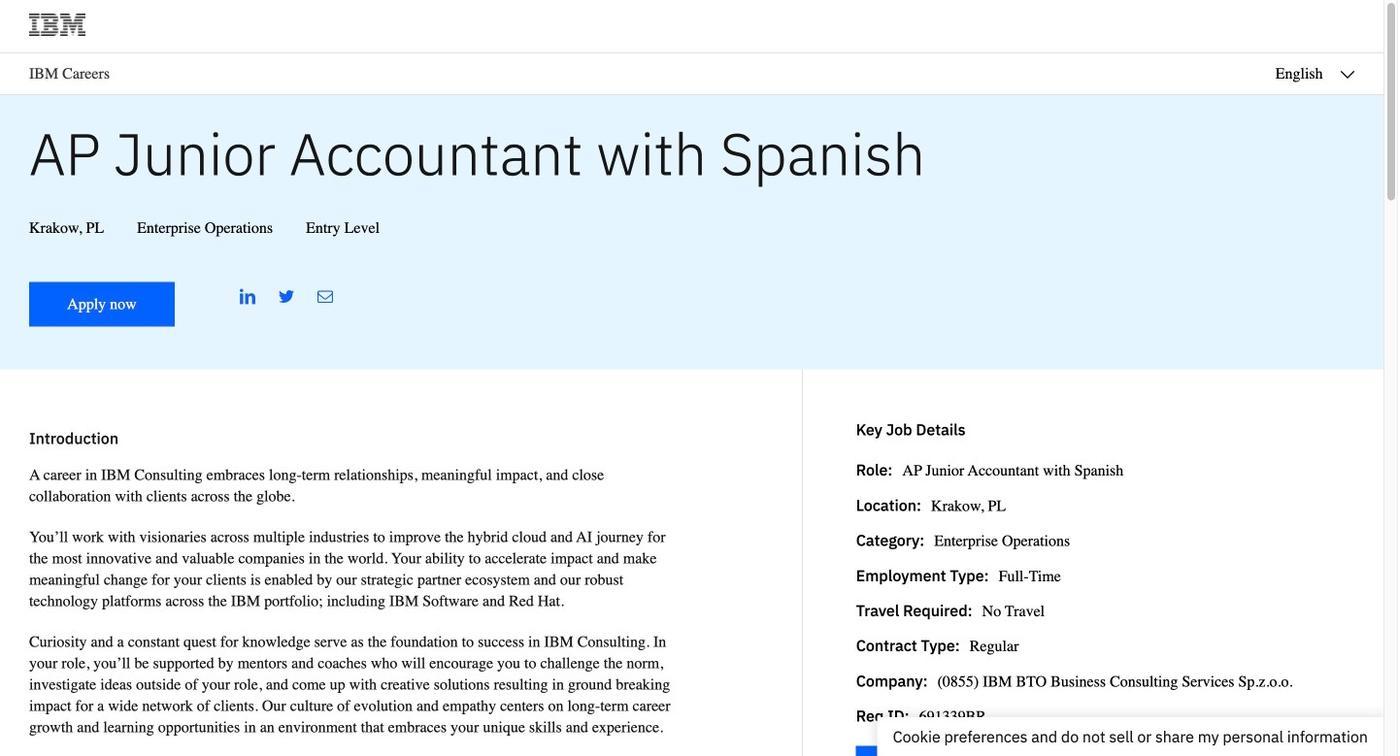 Task type: describe. For each thing, give the bounding box(es) containing it.
logo image
[[29, 14, 85, 36]]



Task type: locate. For each thing, give the bounding box(es) containing it.
twitter image
[[279, 289, 294, 305]]

linkedin image
[[240, 289, 255, 305]]

email image
[[318, 289, 333, 305]]



